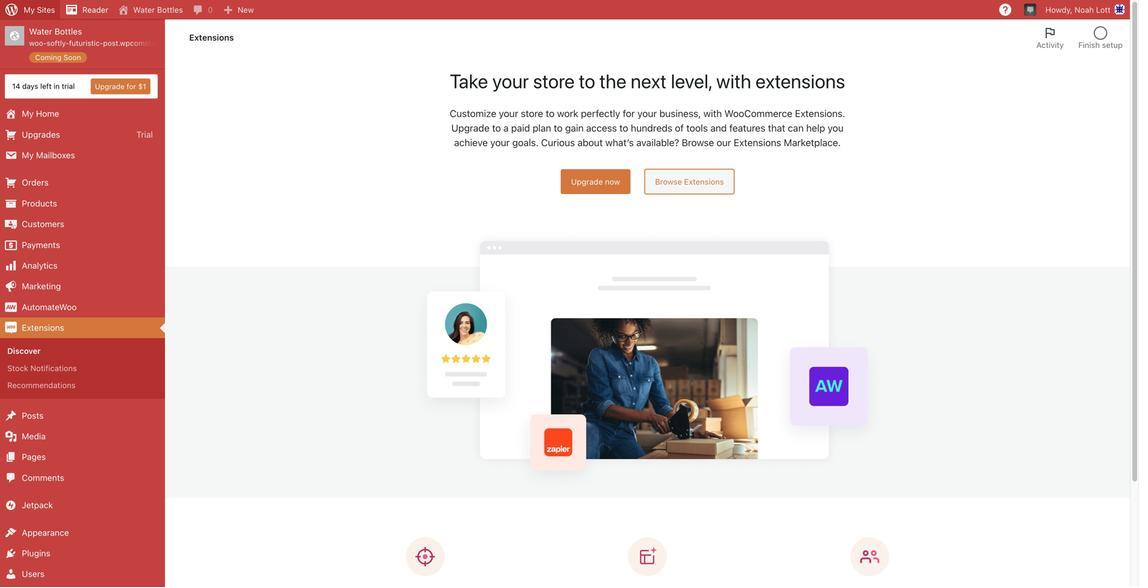 Task type: describe. For each thing, give the bounding box(es) containing it.
marketing
[[22, 281, 61, 291]]

comments link
[[0, 468, 165, 488]]

main menu navigation
[[0, 19, 187, 587]]

your up hundreds
[[638, 108, 657, 119]]

upgrade for upgrade now
[[571, 177, 603, 186]]

analytics
[[22, 261, 58, 271]]

futuristic-
[[69, 39, 103, 47]]

upgrade now
[[571, 177, 620, 186]]

howdy,
[[1046, 5, 1073, 14]]

customers
[[22, 219, 64, 229]]

stock
[[7, 364, 28, 373]]

next
[[631, 69, 667, 92]]

$1
[[138, 82, 146, 91]]

features
[[729, 122, 765, 134]]

tools
[[686, 122, 708, 134]]

my home link
[[0, 103, 165, 124]]

setup
[[1102, 40, 1123, 49]]

new link
[[218, 0, 259, 19]]

bottles for water bottles woo-softly-futuristic-post.wpcomstaging.com coming soon
[[55, 26, 82, 36]]

can
[[788, 122, 804, 134]]

extensions.
[[795, 108, 845, 119]]

upgrade inside customize your store to work perfectly for your business, with woocommerce extensions. upgrade to a paid plan to gain access to hundreds of tools and features that can help you achieve your goals. curious about what's available? browse our extensions marketplace.
[[451, 122, 490, 134]]

users
[[22, 569, 45, 579]]

sites
[[37, 5, 55, 14]]

new
[[238, 5, 254, 14]]

media link
[[0, 426, 165, 447]]

your down a
[[490, 137, 510, 148]]

my sites link
[[0, 0, 60, 19]]

your up a
[[499, 108, 518, 119]]

upgrade for upgrade for $1
[[95, 82, 125, 91]]

water bottles woo-softly-futuristic-post.wpcomstaging.com coming soon
[[29, 26, 187, 62]]

customize
[[450, 108, 496, 119]]

water bottles
[[133, 5, 183, 14]]

recommendations
[[7, 381, 75, 390]]

posts
[[22, 411, 44, 421]]

stock notifications
[[7, 364, 77, 373]]

trial
[[62, 82, 75, 90]]

extensions link
[[0, 318, 165, 338]]

access
[[586, 122, 617, 134]]

orders
[[22, 178, 49, 188]]

notification image
[[1026, 4, 1035, 14]]

browse inside "link"
[[655, 177, 682, 186]]

you
[[828, 122, 844, 134]]

jetpack
[[22, 500, 53, 510]]

for inside customize your store to work perfectly for your business, with woocommerce extensions. upgrade to a paid plan to gain access to hundreds of tools and features that can help you achieve your goals. curious about what's available? browse our extensions marketplace.
[[623, 108, 635, 119]]

products link
[[0, 193, 165, 214]]

in
[[54, 82, 60, 90]]

achieve
[[454, 137, 488, 148]]

my for my home
[[22, 109, 34, 119]]

browse extensions
[[655, 177, 724, 186]]

gain
[[565, 122, 584, 134]]

for inside upgrade for $1 button
[[127, 82, 136, 91]]

softly-
[[47, 39, 69, 47]]

posts link
[[0, 405, 165, 426]]

store for the
[[533, 69, 575, 92]]

my mailboxes
[[22, 150, 75, 160]]

lott
[[1096, 5, 1111, 14]]

14
[[12, 82, 20, 90]]

left
[[40, 82, 52, 90]]

my sites
[[24, 5, 55, 14]]

automatewoo
[[22, 302, 77, 312]]

store for work
[[521, 108, 543, 119]]

to up plan
[[546, 108, 555, 119]]

browse extensions link
[[645, 169, 734, 194]]

analytics link
[[0, 255, 165, 276]]

post.wpcomstaging.com
[[103, 39, 187, 47]]

0 vertical spatial with
[[716, 69, 751, 92]]

recommendations link
[[0, 377, 165, 394]]

level,
[[671, 69, 712, 92]]

upgrade for $1 button
[[91, 79, 150, 94]]

my for my mailboxes
[[22, 150, 34, 160]]

pages
[[22, 452, 46, 462]]

0
[[208, 5, 213, 14]]

water for water bottles
[[133, 5, 155, 14]]

marketplace.
[[784, 137, 841, 148]]

marketing link
[[0, 276, 165, 297]]

take your store to the next level, with extensions image
[[408, 230, 887, 495]]

activity button
[[1029, 19, 1071, 56]]

customize your store to work perfectly for your business, with woocommerce extensions. upgrade to a paid plan to gain access to hundreds of tools and features that can help you achieve your goals. curious about what's available? browse our extensions marketplace.
[[450, 108, 845, 148]]

a
[[504, 122, 509, 134]]

extensions inside main menu navigation
[[22, 323, 64, 333]]

comments
[[22, 473, 64, 483]]

extensions inside customize your store to work perfectly for your business, with woocommerce extensions. upgrade to a paid plan to gain access to hundreds of tools and features that can help you achieve your goals. curious about what's available? browse our extensions marketplace.
[[734, 137, 781, 148]]

media
[[22, 431, 46, 441]]

tab list containing activity
[[1029, 19, 1130, 56]]



Task type: vqa. For each thing, say whether or not it's contained in the screenshot.
top pm
no



Task type: locate. For each thing, give the bounding box(es) containing it.
browse down 'tools' on the top
[[682, 137, 714, 148]]

toolbar navigation
[[0, 0, 1130, 22]]

perfectly
[[581, 108, 620, 119]]

with inside customize your store to work perfectly for your business, with woocommerce extensions. upgrade to a paid plan to gain access to hundreds of tools and features that can help you achieve your goals. curious about what's available? browse our extensions marketplace.
[[704, 108, 722, 119]]

activity
[[1036, 40, 1064, 49]]

woo-
[[29, 39, 47, 47]]

bottles
[[157, 5, 183, 14], [55, 26, 82, 36]]

payments link
[[0, 235, 165, 255]]

water inside water bottles woo-softly-futuristic-post.wpcomstaging.com coming soon
[[29, 26, 52, 36]]

hundreds
[[631, 122, 672, 134]]

your
[[492, 69, 529, 92], [499, 108, 518, 119], [638, 108, 657, 119], [490, 137, 510, 148]]

0 vertical spatial for
[[127, 82, 136, 91]]

business,
[[659, 108, 701, 119]]

extensions down our
[[684, 177, 724, 186]]

soon
[[64, 53, 81, 62]]

curious
[[541, 137, 575, 148]]

2 vertical spatial my
[[22, 150, 34, 160]]

jetpack link
[[0, 495, 165, 516]]

water for water bottles woo-softly-futuristic-post.wpcomstaging.com coming soon
[[29, 26, 52, 36]]

plugins
[[22, 548, 50, 558]]

bottles inside water bottles woo-softly-futuristic-post.wpcomstaging.com coming soon
[[55, 26, 82, 36]]

browse down available? on the top right
[[655, 177, 682, 186]]

stock notifications link
[[0, 360, 165, 377]]

with up "and"
[[704, 108, 722, 119]]

my left the home
[[22, 109, 34, 119]]

automatewoo link
[[0, 297, 165, 318]]

1 horizontal spatial for
[[623, 108, 635, 119]]

to left the
[[579, 69, 595, 92]]

paid
[[511, 122, 530, 134]]

woocommerce
[[725, 108, 792, 119]]

0 horizontal spatial for
[[127, 82, 136, 91]]

1 horizontal spatial water
[[133, 5, 155, 14]]

2 horizontal spatial upgrade
[[571, 177, 603, 186]]

appearance link
[[0, 522, 165, 543]]

my mailboxes link
[[0, 145, 165, 166]]

with up woocommerce
[[716, 69, 751, 92]]

1 vertical spatial store
[[521, 108, 543, 119]]

1 vertical spatial browse
[[655, 177, 682, 186]]

extensions inside "link"
[[684, 177, 724, 186]]

our
[[717, 137, 731, 148]]

about
[[578, 137, 603, 148]]

for up hundreds
[[623, 108, 635, 119]]

discover link
[[0, 343, 165, 360]]

take
[[450, 69, 488, 92]]

browse inside customize your store to work perfectly for your business, with woocommerce extensions. upgrade to a paid plan to gain access to hundreds of tools and features that can help you achieve your goals. curious about what's available? browse our extensions marketplace.
[[682, 137, 714, 148]]

bottles left 0 link
[[157, 5, 183, 14]]

1 horizontal spatial bottles
[[157, 5, 183, 14]]

bottles up the softly-
[[55, 26, 82, 36]]

upgrade now link
[[561, 169, 630, 194]]

store up plan
[[521, 108, 543, 119]]

upgrade
[[95, 82, 125, 91], [451, 122, 490, 134], [571, 177, 603, 186]]

tab list
[[1029, 19, 1130, 56]]

notifications
[[30, 364, 77, 373]]

0 vertical spatial store
[[533, 69, 575, 92]]

the
[[600, 69, 627, 92]]

browse
[[682, 137, 714, 148], [655, 177, 682, 186]]

payments
[[22, 240, 60, 250]]

finish
[[1078, 40, 1100, 49]]

your right take
[[492, 69, 529, 92]]

mailboxes
[[36, 150, 75, 160]]

2 vertical spatial upgrade
[[571, 177, 603, 186]]

0 vertical spatial upgrade
[[95, 82, 125, 91]]

upgrade left $1
[[95, 82, 125, 91]]

with
[[716, 69, 751, 92], [704, 108, 722, 119]]

finish setup
[[1078, 40, 1123, 49]]

upgrades
[[22, 129, 60, 139]]

my inside toolbar navigation
[[24, 5, 35, 14]]

to up what's
[[620, 122, 628, 134]]

noah
[[1075, 5, 1094, 14]]

appearance
[[22, 528, 69, 538]]

products
[[22, 198, 57, 208]]

reader
[[82, 5, 108, 14]]

plan
[[533, 122, 551, 134]]

pages link
[[0, 447, 165, 468]]

water inside water bottles link
[[133, 5, 155, 14]]

my down upgrades
[[22, 150, 34, 160]]

store
[[533, 69, 575, 92], [521, 108, 543, 119]]

extensions
[[189, 33, 234, 43], [734, 137, 781, 148], [684, 177, 724, 186], [22, 323, 64, 333]]

1 vertical spatial for
[[623, 108, 635, 119]]

bottles for water bottles
[[157, 5, 183, 14]]

discover
[[7, 347, 41, 356]]

upgrade inside button
[[95, 82, 125, 91]]

home
[[36, 109, 59, 119]]

store inside customize your store to work perfectly for your business, with woocommerce extensions. upgrade to a paid plan to gain access to hundreds of tools and features that can help you achieve your goals. curious about what's available? browse our extensions marketplace.
[[521, 108, 543, 119]]

days
[[22, 82, 38, 90]]

customers link
[[0, 214, 165, 235]]

of
[[675, 122, 684, 134]]

my
[[24, 5, 35, 14], [22, 109, 34, 119], [22, 150, 34, 160]]

orders link
[[0, 172, 165, 193]]

water up post.wpcomstaging.com
[[133, 5, 155, 14]]

help
[[806, 122, 825, 134]]

0 link
[[188, 0, 218, 19]]

1 horizontal spatial upgrade
[[451, 122, 490, 134]]

available?
[[636, 137, 679, 148]]

upgrade up achieve
[[451, 122, 490, 134]]

extensions down automatewoo
[[22, 323, 64, 333]]

water bottles link
[[113, 0, 188, 19]]

0 horizontal spatial upgrade
[[95, 82, 125, 91]]

0 vertical spatial browse
[[682, 137, 714, 148]]

0 horizontal spatial bottles
[[55, 26, 82, 36]]

water up woo-
[[29, 26, 52, 36]]

and
[[710, 122, 727, 134]]

1 vertical spatial bottles
[[55, 26, 82, 36]]

howdy, noah lott
[[1046, 5, 1111, 14]]

upgrade left now
[[571, 177, 603, 186]]

1 vertical spatial with
[[704, 108, 722, 119]]

for left $1
[[127, 82, 136, 91]]

0 horizontal spatial water
[[29, 26, 52, 36]]

0 vertical spatial bottles
[[157, 5, 183, 14]]

1 vertical spatial upgrade
[[451, 122, 490, 134]]

finish setup button
[[1071, 19, 1130, 56]]

for
[[127, 82, 136, 91], [623, 108, 635, 119]]

plugins link
[[0, 543, 165, 564]]

0 vertical spatial my
[[24, 5, 35, 14]]

extensions down the 0
[[189, 33, 234, 43]]

take your store to the next level, with extensions
[[450, 69, 845, 92]]

now
[[605, 177, 620, 186]]

my for my sites
[[24, 5, 35, 14]]

water
[[133, 5, 155, 14], [29, 26, 52, 36]]

to up curious
[[554, 122, 563, 134]]

to
[[579, 69, 595, 92], [546, 108, 555, 119], [492, 122, 501, 134], [554, 122, 563, 134], [620, 122, 628, 134]]

bottles inside toolbar navigation
[[157, 5, 183, 14]]

extensions down features
[[734, 137, 781, 148]]

0 vertical spatial water
[[133, 5, 155, 14]]

extensions
[[756, 69, 845, 92]]

1 vertical spatial water
[[29, 26, 52, 36]]

store up work
[[533, 69, 575, 92]]

to left a
[[492, 122, 501, 134]]

1 vertical spatial my
[[22, 109, 34, 119]]

my left sites
[[24, 5, 35, 14]]

what's
[[605, 137, 634, 148]]



